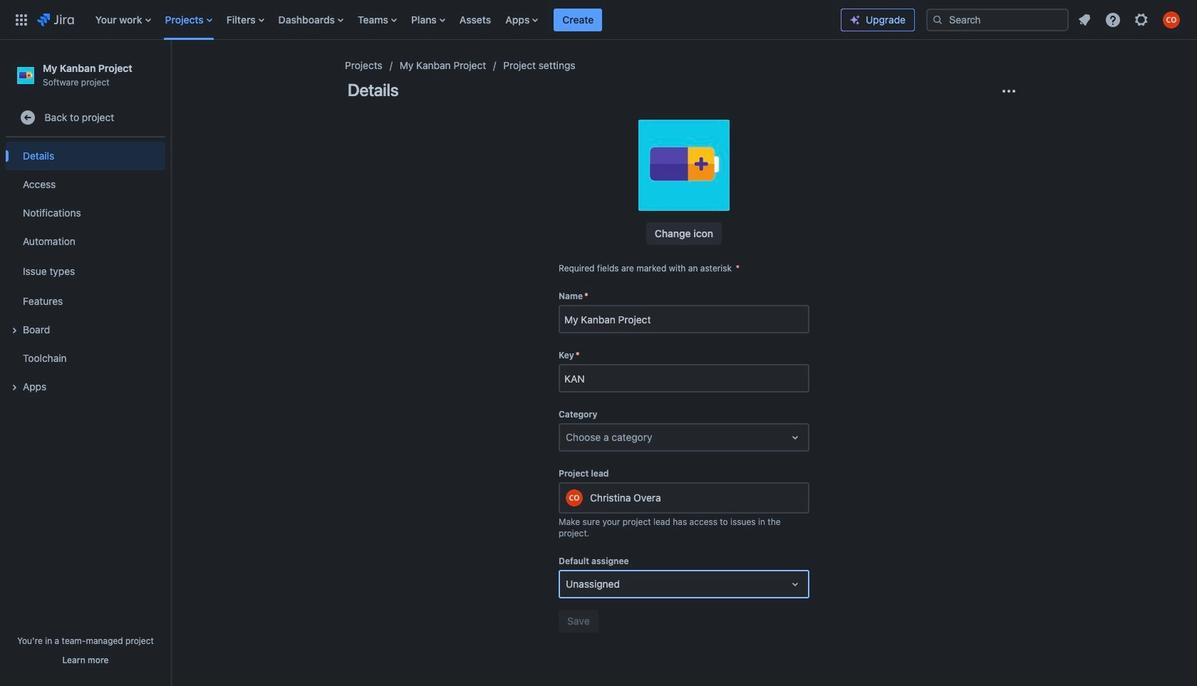 Task type: locate. For each thing, give the bounding box(es) containing it.
2 open image from the top
[[787, 576, 804, 593]]

list
[[88, 0, 841, 40], [1072, 7, 1189, 32]]

None text field
[[566, 431, 569, 445]]

primary element
[[9, 0, 841, 40]]

your profile and settings image
[[1164, 11, 1181, 28]]

open image
[[787, 429, 804, 446], [787, 576, 804, 593]]

more image
[[1001, 83, 1018, 100]]

None search field
[[927, 8, 1070, 31]]

settings image
[[1134, 11, 1151, 28]]

jira image
[[37, 11, 74, 28], [37, 11, 74, 28]]

None field
[[560, 307, 809, 332], [560, 366, 809, 391], [560, 307, 809, 332], [560, 366, 809, 391]]

1 vertical spatial open image
[[787, 576, 804, 593]]

0 vertical spatial open image
[[787, 429, 804, 446]]

1 open image from the top
[[787, 429, 804, 446]]

list item
[[554, 0, 603, 40]]

group
[[6, 138, 165, 406]]

help image
[[1105, 11, 1122, 28]]

0 horizontal spatial list
[[88, 0, 841, 40]]

banner
[[0, 0, 1198, 40]]

notifications image
[[1077, 11, 1094, 28]]



Task type: vqa. For each thing, say whether or not it's contained in the screenshot.
open icon
yes



Task type: describe. For each thing, give the bounding box(es) containing it.
search image
[[933, 14, 944, 25]]

Search field
[[927, 8, 1070, 31]]

expand image
[[6, 322, 23, 340]]

project avatar image
[[639, 120, 730, 211]]

group inside sidebar element
[[6, 138, 165, 406]]

sidebar navigation image
[[155, 57, 187, 86]]

sidebar element
[[0, 40, 171, 687]]

expand image
[[6, 379, 23, 397]]

1 horizontal spatial list
[[1072, 7, 1189, 32]]

appswitcher icon image
[[13, 11, 30, 28]]



